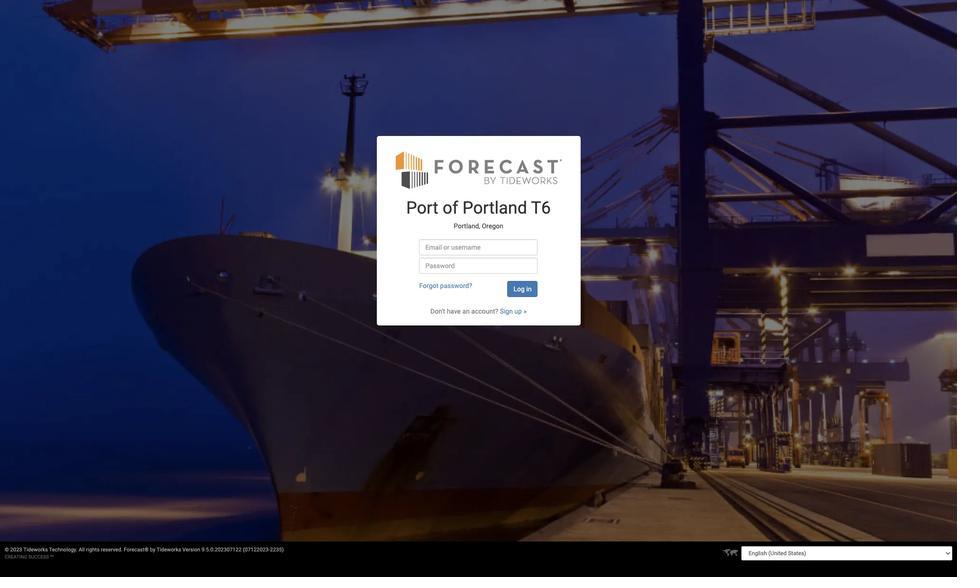Task type: vqa. For each thing, say whether or not it's contained in the screenshot.
© 2023 Tideworks Technology. All Rights Reserved. Forecast® By Tideworks Version 9.5.0.202307122 (07122023-2235) Creating Success ℠
yes



Task type: locate. For each thing, give the bounding box(es) containing it.
forgot
[[419, 282, 439, 290]]

password?
[[440, 282, 472, 290]]

in
[[527, 286, 532, 293]]

© 2023 tideworks technology. all rights reserved. forecast® by tideworks version 9.5.0.202307122 (07122023-2235) creating success ℠
[[5, 547, 284, 560]]

tideworks
[[23, 547, 48, 553], [157, 547, 181, 553]]

2235)
[[270, 547, 284, 553]]

all
[[79, 547, 85, 553]]

tideworks right by
[[157, 547, 181, 553]]

t6
[[531, 198, 551, 218]]

forecast®
[[124, 547, 149, 553]]

forgot password? log in
[[419, 282, 532, 293]]

have
[[447, 308, 461, 315]]

sign
[[500, 308, 513, 315]]

0 horizontal spatial tideworks
[[23, 547, 48, 553]]

creating
[[5, 555, 27, 560]]

»
[[524, 308, 527, 315]]

port of portland t6 portland, oregon
[[406, 198, 551, 230]]

don't have an account? sign up »
[[431, 308, 527, 315]]

9.5.0.202307122
[[202, 547, 242, 553]]

rights
[[86, 547, 100, 553]]

1 tideworks from the left
[[23, 547, 48, 553]]

tideworks up success
[[23, 547, 48, 553]]

reserved.
[[101, 547, 123, 553]]

technology.
[[49, 547, 77, 553]]

©
[[5, 547, 9, 553]]

of
[[443, 198, 458, 218]]

2023
[[10, 547, 22, 553]]

oregon
[[482, 222, 503, 230]]

1 horizontal spatial tideworks
[[157, 547, 181, 553]]



Task type: describe. For each thing, give the bounding box(es) containing it.
forecast® by tideworks image
[[396, 150, 562, 190]]

log
[[514, 286, 525, 293]]

sign up » link
[[500, 308, 527, 315]]

log in button
[[508, 281, 538, 297]]

up
[[515, 308, 522, 315]]

2 tideworks from the left
[[157, 547, 181, 553]]

Password password field
[[419, 258, 538, 274]]

℠
[[50, 555, 54, 560]]

success
[[28, 555, 49, 560]]

by
[[150, 547, 155, 553]]

don't
[[431, 308, 445, 315]]

version
[[182, 547, 200, 553]]

portland,
[[454, 222, 480, 230]]

port
[[406, 198, 439, 218]]

(07122023-
[[243, 547, 270, 553]]

Email or username text field
[[419, 240, 538, 256]]

forgot password? link
[[419, 282, 472, 290]]

an
[[463, 308, 470, 315]]

account?
[[471, 308, 498, 315]]

portland
[[463, 198, 527, 218]]



